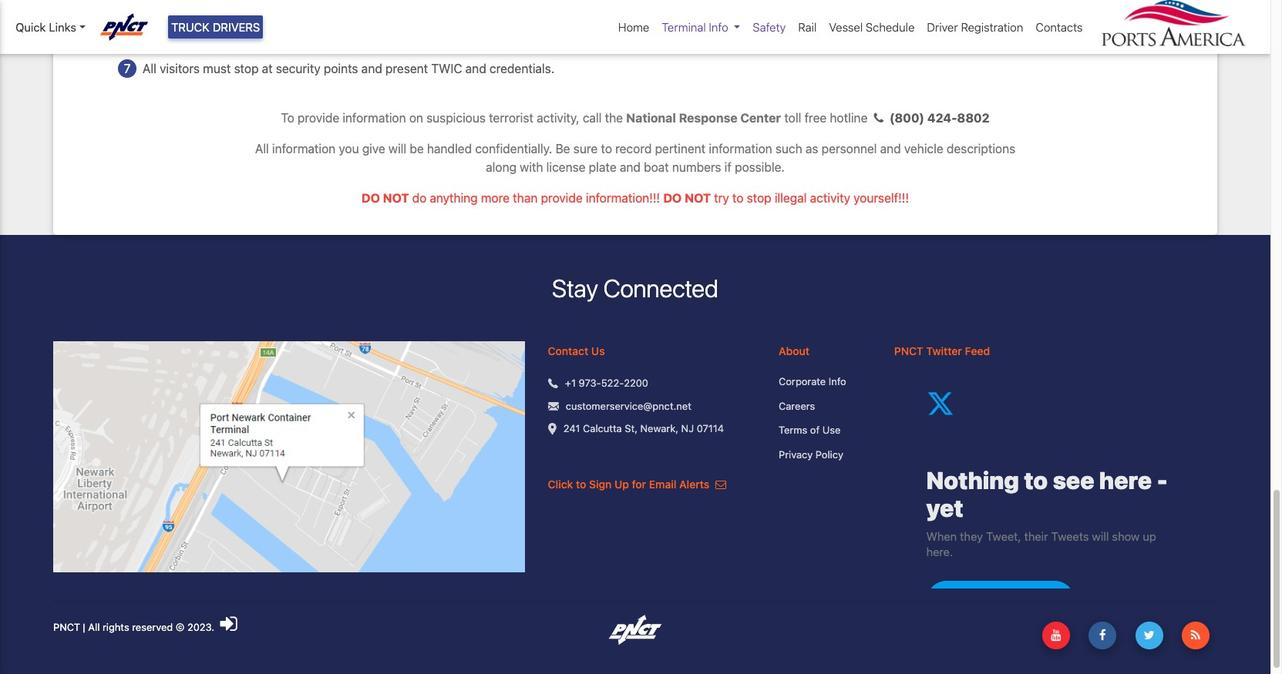 Task type: vqa. For each thing, say whether or not it's contained in the screenshot.
bottom Info
yes



Task type: locate. For each thing, give the bounding box(es) containing it.
feed
[[965, 345, 990, 358]]

give
[[362, 142, 385, 156]]

0 vertical spatial pnct
[[894, 345, 924, 358]]

0 horizontal spatial information
[[272, 142, 336, 156]]

present
[[386, 61, 428, 75]]

provide right to
[[298, 111, 339, 125]]

terminal left the unless
[[389, 6, 436, 20]]

is
[[591, 6, 600, 20]]

do
[[362, 191, 380, 205], [663, 191, 682, 205]]

illegal
[[775, 191, 807, 205]]

to inside the 'all information you give will be handled confidentially. be sure to record pertinent information such as personnel and vehicle descriptions along with license plate and boat numbers if possible.'
[[601, 142, 612, 156]]

provide down license
[[541, 191, 583, 205]]

corporate info link
[[779, 375, 871, 390]]

terms of use
[[779, 424, 841, 437]]

1 vertical spatial will
[[389, 142, 407, 156]]

sign
[[589, 478, 612, 491]]

chandlers
[[171, 6, 227, 20]]

email
[[649, 478, 677, 491]]

nj
[[681, 423, 694, 435]]

be down 'on'
[[410, 142, 424, 156]]

contact us
[[548, 345, 605, 358]]

be
[[280, 6, 294, 20], [410, 142, 424, 156]]

contacts
[[1036, 20, 1083, 34]]

0 horizontal spatial terminal
[[389, 6, 436, 20]]

sign in image
[[220, 615, 237, 635]]

about
[[779, 345, 810, 358]]

1 vertical spatial pnct
[[53, 622, 80, 634]]

8802
[[957, 111, 990, 125]]

the right call at the left top of page
[[605, 111, 623, 125]]

to
[[601, 142, 612, 156], [733, 191, 744, 205], [576, 478, 586, 491]]

info for corporate info
[[829, 376, 846, 388]]

2 horizontal spatial all
[[255, 142, 269, 156]]

safety link
[[747, 12, 792, 42]]

0 vertical spatial will
[[231, 6, 248, 20]]

1 vertical spatial be
[[410, 142, 424, 156]]

home
[[618, 20, 650, 34]]

registration
[[961, 20, 1024, 34]]

2 horizontal spatial the
[[653, 6, 671, 20]]

information down to
[[272, 142, 336, 156]]

to up plate
[[601, 142, 612, 156]]

points
[[324, 61, 358, 75]]

info down steamship
[[709, 20, 729, 34]]

0 horizontal spatial pnct
[[53, 622, 80, 634]]

vehicle
[[904, 142, 944, 156]]

stop left at
[[234, 61, 259, 75]]

241
[[564, 423, 580, 435]]

national
[[626, 111, 676, 125]]

1 horizontal spatial info
[[829, 376, 846, 388]]

steamship
[[675, 6, 733, 20]]

with
[[520, 160, 543, 174]]

©
[[176, 622, 185, 634]]

0 horizontal spatial all
[[88, 622, 100, 634]]

(800) 424-8802 link
[[868, 111, 990, 125]]

1 horizontal spatial provide
[[541, 191, 583, 205]]

careers link
[[779, 399, 871, 414]]

not left try
[[685, 191, 711, 205]]

1 horizontal spatial do
[[663, 191, 682, 205]]

0 vertical spatial to
[[601, 142, 612, 156]]

0 horizontal spatial to
[[576, 478, 586, 491]]

if
[[725, 160, 732, 174]]

at
[[262, 61, 273, 75]]

rail
[[798, 20, 817, 34]]

truck
[[171, 20, 210, 34]]

info up careers link
[[829, 376, 846, 388]]

possible.
[[735, 160, 785, 174]]

0 vertical spatial info
[[709, 20, 729, 34]]

free
[[805, 111, 827, 125]]

(800) 424-8802
[[890, 111, 990, 125]]

pnct for pnct twitter feed
[[894, 345, 924, 358]]

and down record
[[620, 160, 641, 174]]

truck drivers link
[[168, 15, 263, 39]]

line.
[[737, 6, 763, 20]]

will right give
[[389, 142, 407, 156]]

1 vertical spatial stop
[[747, 191, 772, 205]]

contact
[[548, 345, 589, 358]]

drivers
[[213, 20, 260, 34]]

record
[[615, 142, 652, 156]]

1 horizontal spatial the
[[605, 111, 623, 125]]

information!!!
[[586, 191, 660, 205]]

ship
[[143, 6, 167, 20]]

0 vertical spatial all
[[143, 61, 156, 75]]

into
[[343, 6, 364, 20]]

0 horizontal spatial be
[[280, 6, 294, 20]]

|
[[83, 622, 85, 634]]

terminal info link
[[656, 12, 747, 42]]

stop down possible.
[[747, 191, 772, 205]]

corporate
[[779, 376, 826, 388]]

1 horizontal spatial information
[[343, 111, 406, 125]]

try
[[714, 191, 729, 205]]

activity
[[810, 191, 851, 205]]

1 vertical spatial all
[[255, 142, 269, 156]]

+1 973-522-2200 link
[[565, 376, 649, 391]]

0 horizontal spatial stop
[[234, 61, 259, 75]]

2 vertical spatial to
[[576, 478, 586, 491]]

2 horizontal spatial to
[[733, 191, 744, 205]]

not left do
[[383, 191, 409, 205]]

0 horizontal spatial will
[[231, 6, 248, 20]]

all
[[143, 61, 156, 75], [255, 142, 269, 156], [88, 622, 100, 634]]

provide
[[298, 111, 339, 125], [541, 191, 583, 205]]

do not do anything more than provide information!!! do not try to stop illegal activity yourself!!!
[[362, 191, 909, 205]]

envelope o image
[[716, 480, 726, 491]]

2 horizontal spatial information
[[709, 142, 772, 156]]

home link
[[612, 12, 656, 42]]

information
[[343, 111, 406, 125], [272, 142, 336, 156], [709, 142, 772, 156]]

1 horizontal spatial pnct
[[894, 345, 924, 358]]

1 vertical spatial provide
[[541, 191, 583, 205]]

along
[[486, 160, 517, 174]]

973-
[[579, 377, 601, 390]]

up
[[615, 478, 629, 491]]

to left sign
[[576, 478, 586, 491]]

pnct left twitter
[[894, 345, 924, 358]]

information up if
[[709, 142, 772, 156]]

the right by
[[653, 6, 671, 20]]

info
[[709, 20, 729, 34], [829, 376, 846, 388]]

522-
[[601, 377, 624, 390]]

1 do from the left
[[362, 191, 380, 205]]

terminal down steamship
[[662, 20, 706, 34]]

information up give
[[343, 111, 406, 125]]

allowed
[[298, 6, 340, 20]]

do left do
[[362, 191, 380, 205]]

1 vertical spatial info
[[829, 376, 846, 388]]

to
[[281, 111, 294, 125]]

confidentially.
[[475, 142, 552, 156]]

2 vertical spatial all
[[88, 622, 100, 634]]

1 horizontal spatial stop
[[747, 191, 772, 205]]

to right try
[[733, 191, 744, 205]]

not up drivers
[[252, 6, 277, 20]]

will up drivers
[[231, 6, 248, 20]]

all inside the 'all information you give will be handled confidentially. be sure to record pertinent information such as personnel and vehicle descriptions along with license plate and boat numbers if possible.'
[[255, 142, 269, 156]]

0 vertical spatial stop
[[234, 61, 259, 75]]

be inside the 'all information you give will be handled confidentially. be sure to record pertinent information such as personnel and vehicle descriptions along with license plate and boat numbers if possible.'
[[410, 142, 424, 156]]

be left the allowed
[[280, 6, 294, 20]]

0 horizontal spatial the
[[367, 6, 386, 20]]

1 horizontal spatial all
[[143, 61, 156, 75]]

safety
[[753, 20, 786, 34]]

the
[[367, 6, 386, 20], [653, 6, 671, 20], [605, 111, 623, 125]]

0 horizontal spatial do
[[362, 191, 380, 205]]

1 vertical spatial to
[[733, 191, 744, 205]]

boat
[[644, 160, 669, 174]]

than
[[513, 191, 538, 205]]

1 horizontal spatial be
[[410, 142, 424, 156]]

terminal
[[389, 6, 436, 20], [662, 20, 706, 34]]

and
[[361, 61, 382, 75], [466, 61, 486, 75], [880, 142, 901, 156], [620, 160, 641, 174]]

security
[[276, 61, 321, 75]]

1 horizontal spatial to
[[601, 142, 612, 156]]

1 horizontal spatial not
[[383, 191, 409, 205]]

0 vertical spatial provide
[[298, 111, 339, 125]]

driver
[[927, 20, 958, 34]]

do down boat
[[663, 191, 682, 205]]

call
[[583, 111, 602, 125]]

the right into
[[367, 6, 386, 20]]

pnct left |
[[53, 622, 80, 634]]

0 horizontal spatial info
[[709, 20, 729, 34]]

1 horizontal spatial will
[[389, 142, 407, 156]]

policy
[[816, 449, 844, 461]]

0 horizontal spatial provide
[[298, 111, 339, 125]]



Task type: describe. For each thing, give the bounding box(es) containing it.
will inside the 'all information you give will be handled confidentially. be sure to record pertinent information such as personnel and vehicle descriptions along with license plate and boat numbers if possible.'
[[389, 142, 407, 156]]

alerts
[[679, 478, 710, 491]]

privacy policy link
[[779, 448, 871, 463]]

all for all visitors must stop at security points and present twic and credentials.
[[143, 61, 156, 75]]

2 horizontal spatial not
[[685, 191, 711, 205]]

plate
[[589, 160, 617, 174]]

vessel schedule
[[829, 20, 915, 34]]

terms
[[779, 424, 808, 437]]

rail link
[[792, 12, 823, 42]]

terms of use link
[[779, 423, 871, 438]]

toll
[[785, 111, 802, 125]]

phone image
[[868, 112, 890, 124]]

2200
[[624, 377, 649, 390]]

terminal info
[[662, 20, 729, 34]]

driver registration link
[[921, 12, 1030, 42]]

terrorist
[[489, 111, 534, 125]]

7
[[124, 61, 131, 75]]

twitter
[[926, 345, 962, 358]]

click
[[548, 478, 573, 491]]

+1
[[565, 377, 576, 390]]

pnct | all rights reserved © 2023.
[[53, 622, 217, 634]]

all visitors must stop at security points and present twic and credentials.
[[143, 61, 555, 75]]

descriptions
[[947, 142, 1016, 156]]

0 vertical spatial be
[[280, 6, 294, 20]]

quick links
[[15, 20, 76, 34]]

given
[[603, 6, 633, 20]]

24
[[479, 6, 493, 20]]

anything
[[430, 191, 478, 205]]

and right the points
[[361, 61, 382, 75]]

and right "twic"
[[466, 61, 486, 75]]

quick links link
[[15, 18, 85, 36]]

newark,
[[640, 423, 679, 435]]

be
[[556, 142, 570, 156]]

personnel
[[822, 142, 877, 156]]

credentials.
[[490, 61, 555, 75]]

activity,
[[537, 111, 580, 125]]

of
[[810, 424, 820, 437]]

you
[[339, 142, 359, 156]]

hotline
[[830, 111, 868, 125]]

click to sign up for email alerts
[[548, 478, 713, 491]]

ship chandlers will not be allowed into the terminal unless 24 hour notification is given by the steamship line.
[[143, 6, 763, 20]]

privacy policy
[[779, 449, 844, 461]]

+1 973-522-2200
[[565, 377, 649, 390]]

info for terminal info
[[709, 20, 729, 34]]

notification
[[525, 6, 588, 20]]

2 do from the left
[[663, 191, 682, 205]]

st,
[[625, 423, 638, 435]]

twic
[[431, 61, 462, 75]]

all information you give will be handled confidentially. be sure to record pertinent information such as personnel and vehicle descriptions along with license plate and boat numbers if possible.
[[255, 142, 1016, 174]]

driver registration
[[927, 20, 1024, 34]]

stay
[[552, 274, 598, 303]]

all for all information you give will be handled confidentially. be sure to record pertinent information such as personnel and vehicle descriptions along with license plate and boat numbers if possible.
[[255, 142, 269, 156]]

vessel
[[829, 20, 863, 34]]

use
[[823, 424, 841, 437]]

pnct for pnct | all rights reserved © 2023.
[[53, 622, 80, 634]]

suspicious
[[427, 111, 486, 125]]

such
[[776, 142, 803, 156]]

click to sign up for email alerts link
[[548, 478, 726, 491]]

customerservice@pnct.net
[[566, 400, 692, 412]]

contacts link
[[1030, 12, 1089, 42]]

connected
[[604, 274, 719, 303]]

visitors
[[160, 61, 200, 75]]

quick
[[15, 20, 46, 34]]

pnct twitter feed
[[894, 345, 990, 358]]

for
[[632, 478, 646, 491]]

corporate info
[[779, 376, 846, 388]]

sure
[[574, 142, 598, 156]]

unless
[[439, 6, 475, 20]]

by
[[636, 6, 650, 20]]

6
[[123, 6, 131, 20]]

1 horizontal spatial terminal
[[662, 20, 706, 34]]

and down 'phone' image
[[880, 142, 901, 156]]

0 horizontal spatial not
[[252, 6, 277, 20]]

truck drivers
[[171, 20, 260, 34]]

as
[[806, 142, 819, 156]]

(800)
[[890, 111, 925, 125]]

424-
[[928, 111, 957, 125]]

numbers
[[672, 160, 721, 174]]

careers
[[779, 400, 815, 412]]

license
[[547, 160, 586, 174]]

vessel schedule link
[[823, 12, 921, 42]]

response
[[679, 111, 738, 125]]



